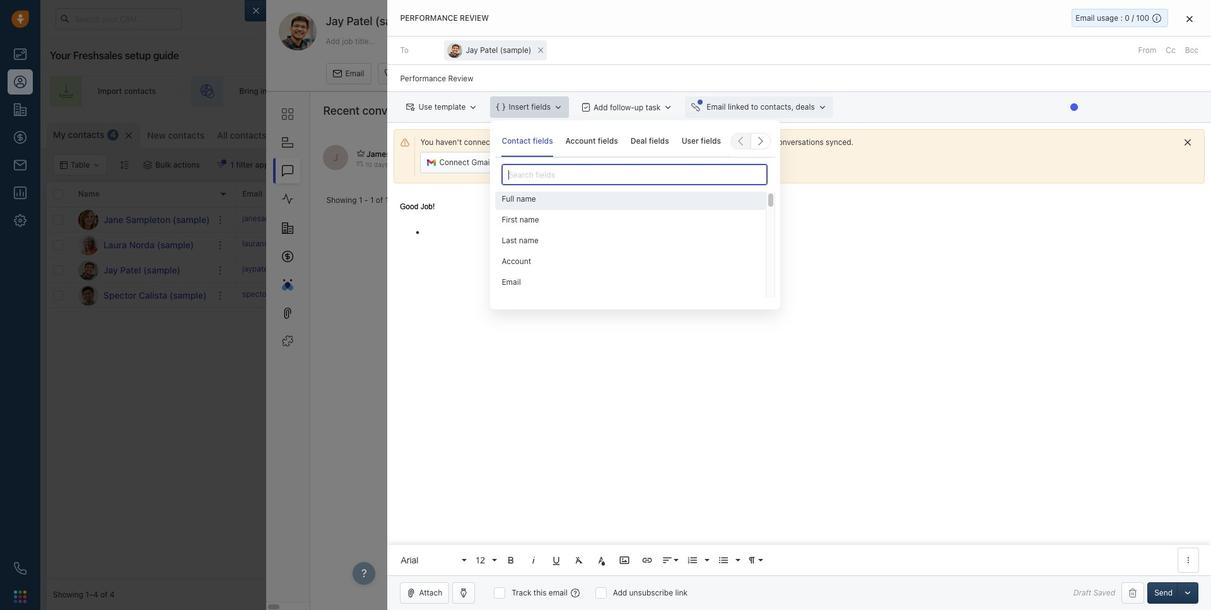 Task type: describe. For each thing, give the bounding box(es) containing it.
jane sampleton (sample) link
[[103, 214, 210, 226]]

keep
[[737, 138, 754, 147]]

0 horizontal spatial gold
[[712, 149, 728, 159]]

container_wx8msf4aqz5i3rn1 image for bulk
[[143, 161, 152, 170]]

sales owner
[[715, 190, 760, 199]]

2 vertical spatial of
[[100, 591, 108, 600]]

user fields link
[[682, 125, 721, 157]]

contacts inside button
[[1071, 129, 1103, 138]]

norda
[[129, 239, 155, 250]]

contacts down setup
[[124, 87, 156, 96]]

connect a different email
[[523, 158, 613, 167]]

now
[[711, 138, 725, 147]]

calista
[[139, 290, 167, 301]]

deal fields link
[[631, 125, 669, 157]]

in inside "link"
[[261, 87, 267, 96]]

connect for connect a different email
[[523, 158, 553, 167]]

your right meet
[[798, 149, 814, 159]]

you
[[420, 138, 434, 147]]

12 for 12 more...
[[294, 131, 302, 140]]

customize table button
[[934, 123, 1022, 144]]

use template
[[418, 102, 466, 112]]

email left all
[[1076, 13, 1095, 23]]

route leads to your team link
[[496, 76, 658, 107]]

title...
[[355, 36, 376, 46]]

jay,
[[652, 160, 666, 169]]

use template button
[[400, 97, 484, 118]]

close image
[[1187, 15, 1193, 22]]

jaypatelsample@gmail.com link
[[242, 264, 339, 277]]

applied
[[255, 160, 282, 170]]

1 vertical spatial of
[[376, 196, 383, 205]]

1 right -
[[370, 196, 374, 205]]

freshworks switcher image
[[14, 591, 26, 604]]

james for janesampleton@gmail.com
[[730, 215, 754, 225]]

patel inside dialog
[[347, 15, 373, 28]]

status
[[810, 190, 834, 199]]

Search your CRM... text field
[[56, 8, 182, 30]]

tags
[[621, 190, 638, 199]]

jane
[[103, 214, 123, 225]]

bring in website leads
[[239, 87, 319, 96]]

phone element
[[8, 556, 33, 582]]

row group containing 48
[[236, 208, 1205, 308]]

from
[[1138, 46, 1157, 55]]

1 horizontal spatial jay patel (sample)
[[326, 15, 421, 28]]

interest
[[726, 160, 753, 169]]

pipeline
[[950, 87, 978, 96]]

want
[[631, 149, 650, 159]]

showing 1–4 of 4
[[53, 591, 115, 600]]

user fields
[[682, 136, 721, 145]]

james for lauranordasample@gmail.com
[[730, 240, 754, 250]]

james for spectorcalista@gmail.com
[[730, 291, 754, 300]]

james for jaypatelsample@gmail.com
[[730, 266, 754, 275]]

owner
[[737, 190, 760, 199]]

full name
[[502, 194, 536, 204]]

can
[[730, 149, 743, 159]]

press space to select this row. row containing jane sampleton (sample)
[[47, 208, 236, 233]]

saved
[[1094, 589, 1115, 598]]

cc
[[1166, 46, 1176, 55]]

name for first name
[[520, 215, 539, 225]]

more misc image
[[1183, 555, 1194, 566]]

see all details
[[1087, 18, 1136, 28]]

0
[[1125, 13, 1130, 23]]

add follow-up task
[[594, 103, 661, 112]]

deal fields
[[631, 136, 669, 145]]

crm.
[[650, 138, 670, 147]]

want to see how crm gold can help you meet your sales goals? link
[[631, 148, 861, 159]]

spectorcalista@gmail.com link
[[242, 289, 336, 302]]

it
[[704, 138, 709, 147]]

james peterson <james.peterson1902@gmail.com>
[[367, 150, 556, 159]]

ago
[[390, 161, 401, 168]]

0 vertical spatial crm
[[693, 149, 710, 159]]

22 inside 'press space to select this row.' row
[[526, 264, 538, 276]]

10
[[365, 161, 372, 168]]

press space to select this row. row containing spector calista (sample)
[[47, 283, 236, 308]]

bulk
[[155, 160, 171, 170]]

add for add unsubscribe link
[[613, 589, 627, 598]]

james inside want to see how crm gold can help you meet your sales goals? hello jay, thanks for your interest in the crm gold plan. let me know if you would like a demo of the product to help expedite your evaluation. regards, james
[[1174, 160, 1197, 169]]

draft
[[1073, 589, 1091, 598]]

note button
[[436, 63, 479, 85]]

1 vertical spatial help
[[1032, 160, 1047, 169]]

patel inside 'press space to select this row.' row
[[120, 265, 141, 275]]

(sample) for 'press space to select this row.' row containing laura norda (sample)
[[157, 239, 194, 250]]

press space to select this row. row containing 48
[[236, 208, 1205, 233]]

application containing arial
[[388, 190, 1211, 576]]

would
[[903, 160, 924, 169]]

name for last name
[[519, 236, 539, 245]]

email down create
[[707, 102, 726, 112]]

to right product
[[1022, 160, 1029, 169]]

next
[[431, 190, 449, 199]]

email down last
[[502, 278, 521, 287]]

1 horizontal spatial up
[[899, 87, 908, 96]]

deal
[[631, 136, 647, 145]]

import contacts button
[[1028, 123, 1109, 144]]

(sample) for 'press space to select this row.' row containing jay patel (sample)
[[143, 265, 180, 275]]

add contact
[[1154, 129, 1199, 138]]

contacts up the actions
[[168, 130, 205, 141]]

fields for account fields
[[598, 136, 618, 145]]

j image
[[78, 260, 98, 280]]

my contacts link
[[53, 129, 104, 141]]

1 inside button
[[230, 160, 234, 170]]

invite
[[402, 87, 422, 96]]

customize table
[[954, 129, 1013, 138]]

fields for deal fields
[[649, 136, 669, 145]]

:
[[1121, 13, 1123, 23]]

1 vertical spatial email
[[549, 589, 568, 598]]

jay patel (sample) inside grid
[[103, 265, 180, 275]]

new contacts
[[147, 130, 205, 141]]

ordered list image
[[687, 555, 699, 566]]

hotspot (open by clicking or pressing space/enter) alert dialog
[[1067, 99, 1082, 116]]

laura
[[103, 239, 127, 250]]

all contacts
[[217, 130, 266, 141]]

12 more... button
[[276, 127, 337, 144]]

attach button
[[400, 583, 449, 604]]

peterson for 22
[[756, 266, 787, 275]]

your
[[50, 50, 71, 61]]

1 left /
[[1128, 11, 1132, 18]]

jay patel (sample) ×
[[466, 43, 544, 56]]

1 horizontal spatial crm
[[777, 160, 794, 169]]

1 horizontal spatial you
[[888, 160, 901, 169]]

to
[[400, 46, 409, 55]]

Write a subject line text field
[[388, 65, 1211, 92]]

thanks
[[668, 160, 694, 169]]

1 left -
[[359, 196, 362, 205]]

hello
[[631, 160, 650, 169]]

press space to select this row. row containing spectorcalista@gmail.com
[[236, 283, 1205, 308]]

press space to select this row. row containing jay patel (sample)
[[47, 258, 236, 283]]

spector
[[103, 290, 136, 301]]

draft saved
[[1073, 589, 1115, 598]]

(sample) up to
[[375, 15, 421, 28]]

all
[[217, 130, 228, 141]]

fields for user fields
[[701, 136, 721, 145]]

sales inside want to see how crm gold can help you meet your sales goals? hello jay, thanks for your interest in the crm gold plan. let me know if you would like a demo of the product to help expedite your evaluation. regards, james
[[816, 149, 834, 159]]

janesampleton@gmail.com link
[[242, 213, 338, 227]]

your right expedite
[[1082, 160, 1097, 169]]

conversations inside dialog
[[362, 104, 435, 117]]

43
[[526, 239, 539, 250]]

product
[[992, 160, 1020, 169]]

12 for 12
[[475, 555, 485, 566]]

unsubscribe
[[629, 589, 673, 598]]

jay inside jay patel (sample) ×
[[466, 46, 478, 55]]

route
[[544, 87, 566, 96]]

bring in website leads link
[[191, 76, 342, 107]]

48
[[526, 214, 539, 225]]

your right for on the right of the page
[[708, 160, 723, 169]]

22 inside dialog
[[499, 23, 512, 35]]

account inside grid
[[905, 190, 935, 199]]

12 more...
[[294, 131, 330, 140]]

setup
[[125, 50, 151, 61]]

press space to select this row. row containing 43
[[236, 233, 1205, 258]]

1 vertical spatial 4
[[110, 591, 115, 600]]

lauranordasample@gmail.com
[[242, 239, 349, 248]]

set up your sales pipeline
[[885, 87, 978, 96]]

spector calista (sample) link
[[103, 289, 207, 302]]

import for import contacts button
[[1045, 129, 1069, 138]]

email down add job title...
[[345, 69, 364, 78]]

l image
[[78, 235, 98, 255]]

add for add contact
[[1154, 129, 1169, 138]]

team inside "link"
[[443, 87, 461, 96]]

performance review
[[400, 13, 489, 23]]

janesampleton@gmail.com
[[242, 214, 338, 223]]

grid containing 48
[[47, 181, 1205, 580]]



Task type: locate. For each thing, give the bounding box(es) containing it.
more...
[[304, 131, 330, 140]]

22 up jay patel (sample) ×
[[499, 23, 512, 35]]

leads right route
[[568, 87, 587, 96]]

fields down route
[[531, 102, 551, 112]]

12 right arial popup button
[[475, 555, 485, 566]]

1 vertical spatial crm
[[777, 160, 794, 169]]

sales up the email linked to contacts, deals button on the top right of the page
[[745, 87, 764, 96]]

(sample) up spector calista (sample)
[[143, 265, 180, 275]]

know
[[861, 160, 879, 169]]

crm down meet
[[777, 160, 794, 169]]

name row
[[47, 182, 236, 208]]

jane sampleton (sample)
[[103, 214, 210, 225]]

route leads to your team
[[544, 87, 635, 96]]

1 horizontal spatial sales
[[816, 149, 834, 159]]

12 inside popup button
[[475, 555, 485, 566]]

you haven't connected james.peterson1902@gmail.com to the crm. connect it now to keep your conversations synced.
[[420, 138, 854, 147]]

insert
[[509, 102, 529, 112]]

patel down 22 button on the left of the page
[[480, 46, 498, 55]]

leads inside "link"
[[300, 87, 319, 96]]

(sample) right the calista
[[170, 290, 207, 301]]

0 vertical spatial 22
[[499, 23, 512, 35]]

phone
[[358, 190, 381, 199]]

cell
[[804, 208, 898, 232], [898, 208, 993, 232], [993, 208, 1205, 232], [614, 233, 709, 257], [804, 233, 898, 257], [898, 233, 993, 257], [993, 233, 1205, 257], [614, 258, 709, 283], [804, 258, 898, 283], [898, 258, 993, 283], [993, 258, 1205, 283], [614, 283, 709, 308], [804, 283, 898, 308], [898, 283, 993, 308], [993, 283, 1205, 308]]

0 vertical spatial conversations
[[362, 104, 435, 117]]

you left meet
[[763, 149, 776, 159]]

in inside want to see how crm gold can help you meet your sales goals? hello jay, thanks for your interest in the crm gold plan. let me know if you would like a demo of the product to help expedite your evaluation. regards, james
[[755, 160, 761, 169]]

row group
[[47, 208, 236, 308], [236, 208, 1205, 308]]

user
[[682, 136, 699, 145]]

import contacts group
[[1028, 123, 1131, 144]]

jaypatelsample@gmail.com + click to add
[[242, 264, 386, 274]]

container_wx8msf4aqz5i3rn1 image inside 1 filter applied button
[[216, 161, 225, 170]]

to inside row
[[363, 264, 371, 274]]

email linked to contacts, deals button
[[685, 97, 833, 118]]

group containing full name
[[495, 192, 766, 381]]

0 vertical spatial 12
[[294, 131, 302, 140]]

connect gmail button
[[420, 152, 499, 174]]

create
[[719, 87, 743, 96]]

1 vertical spatial import contacts
[[1045, 129, 1103, 138]]

import contacts for import contacts button
[[1045, 129, 1103, 138]]

the down want to see how crm gold can help you meet your sales goals? button
[[763, 160, 775, 169]]

0 vertical spatial jay
[[326, 15, 344, 28]]

email usage : 0 / 100
[[1076, 13, 1149, 23]]

0 vertical spatial email
[[594, 158, 613, 167]]

name right first
[[520, 215, 539, 225]]

sales left 'pipeline'
[[929, 87, 947, 96]]

+
[[337, 264, 342, 274]]

0 vertical spatial up
[[899, 87, 908, 96]]

2 horizontal spatial the
[[978, 160, 990, 169]]

0 vertical spatial account
[[566, 136, 596, 145]]

call log
[[397, 69, 423, 78]]

fields right contact
[[533, 136, 553, 145]]

to right linked
[[751, 102, 758, 112]]

laura norda (sample) link
[[103, 239, 194, 251]]

james.peterson1902@gmail.com
[[504, 138, 625, 147]]

1 horizontal spatial the
[[763, 160, 775, 169]]

2 leads from the left
[[568, 87, 587, 96]]

template
[[434, 102, 466, 112]]

0 horizontal spatial in
[[261, 87, 267, 96]]

(sample) right sampleton
[[173, 214, 210, 225]]

1 horizontal spatial a
[[941, 160, 945, 169]]

0 vertical spatial showing
[[326, 196, 357, 205]]

1 team from the left
[[443, 87, 461, 96]]

2 horizontal spatial of
[[969, 160, 976, 169]]

help left expedite
[[1032, 160, 1047, 169]]

1 vertical spatial up
[[635, 103, 644, 112]]

patel up spector
[[120, 265, 141, 275]]

help
[[745, 149, 761, 159], [1032, 160, 1047, 169]]

patel up title...
[[347, 15, 373, 28]]

add inside add contact button
[[1154, 129, 1169, 138]]

1 vertical spatial showing
[[53, 591, 83, 600]]

fields for contact fields
[[533, 136, 553, 145]]

peterson for 43
[[756, 240, 787, 250]]

1 filter applied
[[230, 160, 282, 170]]

1 vertical spatial patel
[[480, 46, 498, 55]]

connect for connect gmail
[[439, 158, 469, 167]]

row group containing jane sampleton (sample)
[[47, 208, 236, 308]]

james peterson for 48
[[730, 215, 787, 225]]

1 vertical spatial in
[[755, 160, 761, 169]]

1 horizontal spatial of
[[376, 196, 383, 205]]

add for add job title...
[[326, 36, 340, 46]]

0 horizontal spatial the
[[637, 138, 648, 147]]

the up want
[[637, 138, 648, 147]]

<james.peterson1902@gmail.com>
[[427, 150, 556, 159]]

0 horizontal spatial help
[[745, 149, 761, 159]]

0 horizontal spatial 22
[[499, 23, 512, 35]]

jay patel (sample) up title...
[[326, 15, 421, 28]]

connect down the haven't
[[439, 158, 469, 167]]

0 vertical spatial patel
[[347, 15, 373, 28]]

0 horizontal spatial sales
[[745, 87, 764, 96]]

your right keep
[[756, 138, 772, 147]]

(sample) inside spector calista (sample) link
[[170, 290, 207, 301]]

0 horizontal spatial email
[[549, 589, 568, 598]]

Search fields search field
[[502, 164, 768, 186]]

dialog
[[245, 0, 1211, 611]]

2 vertical spatial name
[[519, 236, 539, 245]]

12 inside button
[[294, 131, 302, 140]]

to inside button
[[751, 102, 758, 112]]

fields for insert fields
[[531, 102, 551, 112]]

to up add follow-up task
[[589, 87, 597, 96]]

want to see how crm gold can help you meet your sales goals? button
[[631, 148, 861, 159]]

0 horizontal spatial patel
[[120, 265, 141, 275]]

2 row group from the left
[[236, 208, 1205, 308]]

fields up see
[[649, 136, 669, 145]]

add left job
[[326, 36, 340, 46]]

a right like
[[941, 160, 945, 169]]

follow-
[[610, 103, 635, 112]]

james peterson for 22
[[730, 266, 787, 275]]

2 vertical spatial jay
[[103, 265, 118, 275]]

grid
[[47, 181, 1205, 580]]

task
[[646, 103, 661, 112]]

1 horizontal spatial 22
[[526, 264, 538, 276]]

0 horizontal spatial container_wx8msf4aqz5i3rn1 image
[[143, 161, 152, 170]]

4 james peterson from the top
[[730, 291, 787, 300]]

add for add follow-up task
[[594, 103, 608, 112]]

conversations up meet
[[774, 138, 824, 147]]

container_wx8msf4aqz5i3rn1 image left bulk
[[143, 161, 152, 170]]

option
[[495, 296, 766, 314]]

12 button
[[471, 548, 499, 573]]

outgoing image
[[357, 161, 363, 167]]

0 horizontal spatial team
[[443, 87, 461, 96]]

your up follow-
[[599, 87, 615, 96]]

1 filter applied button
[[208, 155, 290, 176]]

contact fields link
[[502, 125, 553, 157]]

customize
[[954, 129, 993, 138]]

1 horizontal spatial 12
[[475, 555, 485, 566]]

/
[[1132, 13, 1134, 23]]

jay right j icon
[[103, 265, 118, 275]]

showing
[[326, 196, 357, 205], [53, 591, 83, 600]]

your right set
[[910, 87, 927, 96]]

4 inside my contacts 4
[[111, 130, 116, 140]]

james peterson for 43
[[730, 240, 787, 250]]

help down keep
[[745, 149, 761, 159]]

1 row group from the left
[[47, 208, 236, 308]]

leads right website on the left of page
[[300, 87, 319, 96]]

contacts right "all" at the top left
[[230, 130, 266, 141]]

2 horizontal spatial sales
[[929, 87, 947, 96]]

of inside want to see how crm gold can help you meet your sales goals? hello jay, thanks for your interest in the crm gold plan. let me know if you would like a demo of the product to help expedite your evaluation. regards, james
[[969, 160, 976, 169]]

add inside dialog
[[326, 36, 340, 46]]

(sample) down 22 button on the left of the page
[[500, 46, 531, 55]]

the left product
[[978, 160, 990, 169]]

jay up note
[[466, 46, 478, 55]]

email right this
[[549, 589, 568, 598]]

(sample) inside jane sampleton (sample) link
[[173, 214, 210, 225]]

of right -
[[376, 196, 383, 205]]

add follow-up task button
[[575, 97, 679, 118], [575, 97, 679, 118]]

dialog containing jay patel (sample)
[[245, 0, 1211, 611]]

fields left deal
[[598, 136, 618, 145]]

2 horizontal spatial jay
[[466, 46, 478, 55]]

all
[[1102, 18, 1110, 28]]

add left contact
[[1154, 129, 1169, 138]]

contacts right my at the left top of page
[[68, 129, 104, 140]]

a inside button
[[555, 158, 559, 167]]

in down want to see how crm gold can help you meet your sales goals? button
[[755, 160, 761, 169]]

1 horizontal spatial showing
[[326, 196, 357, 205]]

bulk actions
[[155, 160, 200, 170]]

0 horizontal spatial leads
[[300, 87, 319, 96]]

work phone
[[337, 190, 381, 199]]

1 vertical spatial gold
[[796, 160, 813, 169]]

2 horizontal spatial account
[[905, 190, 935, 199]]

× dialog
[[388, 0, 1211, 611]]

1 vertical spatial account
[[905, 190, 935, 199]]

up right set
[[899, 87, 908, 96]]

a inside want to see how crm gold can help you meet your sales goals? hello jay, thanks for your interest in the crm gold plan. let me know if you would like a demo of the product to help expedite your evaluation. regards, james
[[941, 160, 945, 169]]

email inside connect a different email button
[[594, 158, 613, 167]]

0 vertical spatial import contacts
[[98, 87, 156, 96]]

connect down "contact fields" 'link' on the top
[[523, 158, 553, 167]]

score
[[526, 190, 548, 199]]

1 horizontal spatial import contacts
[[1045, 129, 1103, 138]]

container_wx8msf4aqz5i3rn1 image
[[942, 129, 951, 138], [143, 161, 152, 170], [216, 161, 225, 170]]

2 vertical spatial account
[[502, 257, 531, 266]]

team up add follow-up task
[[617, 87, 635, 96]]

your inside "link"
[[425, 87, 441, 96]]

add inside add deal link
[[1062, 87, 1076, 96]]

1 horizontal spatial jay
[[326, 15, 344, 28]]

deals
[[796, 102, 815, 112]]

link
[[675, 589, 688, 598]]

add
[[326, 36, 340, 46], [1062, 87, 1076, 96], [594, 103, 608, 112], [1154, 129, 1169, 138], [613, 589, 627, 598]]

1 horizontal spatial patel
[[347, 15, 373, 28]]

name for full name
[[516, 194, 536, 204]]

add deal link
[[1014, 76, 1116, 107]]

(sample) inside jay patel (sample) ×
[[500, 46, 531, 55]]

to left add
[[363, 264, 371, 274]]

22 down 43
[[526, 264, 538, 276]]

press space to select this row. row containing 22
[[236, 258, 1205, 283]]

in right bring
[[261, 87, 267, 96]]

0 horizontal spatial showing
[[53, 591, 83, 600]]

0 vertical spatial in
[[261, 87, 267, 96]]

0 horizontal spatial import contacts
[[98, 87, 156, 96]]

jay inside 'press space to select this row.' row
[[103, 265, 118, 275]]

2 horizontal spatial container_wx8msf4aqz5i3rn1 image
[[942, 129, 951, 138]]

import down your freshsales setup guide
[[98, 87, 122, 96]]

to up jay,
[[652, 149, 659, 159]]

sales inside create sales sequence link
[[745, 87, 764, 96]]

1 horizontal spatial email
[[594, 158, 613, 167]]

(sample) down jane sampleton (sample) link
[[157, 239, 194, 250]]

2 vertical spatial patel
[[120, 265, 141, 275]]

0 horizontal spatial crm
[[693, 149, 710, 159]]

gold left plan.
[[796, 160, 813, 169]]

patel
[[347, 15, 373, 28], [480, 46, 498, 55], [120, 265, 141, 275]]

0 vertical spatial 4
[[111, 130, 116, 140]]

bulk actions button
[[135, 155, 208, 176]]

recent conversations
[[323, 104, 435, 117]]

showing 1 - 1 of 1
[[326, 196, 389, 205]]

actions
[[173, 160, 200, 170]]

name right last
[[519, 236, 539, 245]]

a left different
[[555, 158, 559, 167]]

1 james peterson from the top
[[730, 215, 787, 225]]

send
[[1154, 589, 1173, 598]]

gmail
[[472, 158, 492, 167]]

email button
[[326, 63, 371, 85]]

1 vertical spatial jay patel (sample)
[[103, 265, 180, 275]]

1 horizontal spatial leads
[[568, 87, 587, 96]]

add left unsubscribe
[[613, 589, 627, 598]]

jay up job
[[326, 15, 344, 28]]

(sample) inside jay patel (sample) link
[[143, 265, 180, 275]]

guide
[[153, 50, 179, 61]]

0 horizontal spatial account
[[502, 257, 531, 266]]

0 vertical spatial of
[[969, 160, 976, 169]]

showing for showing 1–4 of 4
[[53, 591, 83, 600]]

full
[[502, 194, 514, 204]]

sampleton
[[126, 214, 170, 225]]

peterson for 48
[[756, 215, 787, 225]]

container_wx8msf4aqz5i3rn1 image inside customize table button
[[942, 129, 951, 138]]

jay patel (sample) down norda
[[103, 265, 180, 275]]

import contacts link
[[50, 76, 179, 107]]

to up can
[[727, 138, 735, 147]]

account up different
[[566, 136, 596, 145]]

1 horizontal spatial help
[[1032, 160, 1047, 169]]

spectorcalista@gmail.com
[[242, 289, 336, 299]]

s image
[[78, 285, 98, 306]]

add left deal
[[1062, 87, 1076, 96]]

conversations down 'invite'
[[362, 104, 435, 117]]

you right if on the right top of the page
[[888, 160, 901, 169]]

0 vertical spatial you
[[763, 149, 776, 159]]

0 vertical spatial jay patel (sample)
[[326, 15, 421, 28]]

0 horizontal spatial jay
[[103, 265, 118, 275]]

review
[[460, 13, 489, 23]]

add down the route leads to your team at the top of page
[[594, 103, 608, 112]]

synced.
[[826, 138, 854, 147]]

container_wx8msf4aqz5i3rn1 image left filter
[[216, 161, 225, 170]]

1 vertical spatial name
[[520, 215, 539, 225]]

(sample) for 'press space to select this row.' row containing jane sampleton (sample)
[[173, 214, 210, 225]]

the inside '×' dialog
[[637, 138, 648, 147]]

1 horizontal spatial conversations
[[774, 138, 824, 147]]

import contacts down setup
[[98, 87, 156, 96]]

want to see how crm gold can help you meet your sales goals? hello jay, thanks for your interest in the crm gold plan. let me know if you would like a demo of the product to help expedite your evaluation. regards, james
[[631, 149, 1197, 169]]

connect up how
[[672, 138, 702, 147]]

1 right phone
[[385, 196, 389, 205]]

0 horizontal spatial of
[[100, 591, 108, 600]]

jay
[[326, 15, 344, 28], [466, 46, 478, 55], [103, 265, 118, 275]]

if
[[881, 160, 886, 169]]

this
[[534, 589, 547, 598]]

import for the import contacts link
[[98, 87, 122, 96]]

gold
[[712, 149, 728, 159], [796, 160, 813, 169]]

your inside '×' dialog
[[756, 138, 772, 147]]

1 vertical spatial 12
[[475, 555, 485, 566]]

1 horizontal spatial account
[[566, 136, 596, 145]]

email linked to contacts, deals
[[707, 102, 815, 112]]

10 days ago
[[365, 161, 401, 168]]

1 horizontal spatial team
[[617, 87, 635, 96]]

insert link (⌘k) image
[[642, 555, 653, 566]]

email inside grid
[[242, 190, 262, 199]]

of right 1–4
[[100, 591, 108, 600]]

conversations inside '×' dialog
[[774, 138, 824, 147]]

press space to select this row. row
[[47, 208, 236, 233], [236, 208, 1205, 233], [47, 233, 236, 258], [236, 233, 1205, 258], [47, 258, 236, 283], [236, 258, 1205, 283], [47, 283, 236, 308], [236, 283, 1205, 308]]

fields inside dropdown button
[[531, 102, 551, 112]]

1 vertical spatial you
[[888, 160, 901, 169]]

container_wx8msf4aqz5i3rn1 image for customize
[[942, 129, 951, 138]]

to up want
[[627, 138, 635, 147]]

demo
[[947, 160, 967, 169]]

me
[[848, 160, 858, 169]]

(sample) inside laura norda (sample) link
[[157, 239, 194, 250]]

1 left filter
[[230, 160, 234, 170]]

0 horizontal spatial you
[[763, 149, 776, 159]]

0 horizontal spatial import
[[98, 87, 122, 96]]

patel inside jay patel (sample) ×
[[480, 46, 498, 55]]

contacts down hotspot (open by clicking or pressing space/enter) alert dialog at top
[[1071, 129, 1103, 138]]

attach
[[419, 589, 442, 598]]

work
[[337, 190, 356, 199]]

see
[[1087, 18, 1100, 28]]

container_wx8msf4aqz5i3rn1 image inside bulk actions button
[[143, 161, 152, 170]]

sales
[[715, 190, 735, 199]]

showing left 1–4
[[53, 591, 83, 600]]

2 horizontal spatial connect
[[672, 138, 702, 147]]

performance
[[400, 13, 458, 23]]

1 vertical spatial 22
[[526, 264, 538, 276]]

showing inside dialog
[[326, 196, 357, 205]]

0 horizontal spatial a
[[555, 158, 559, 167]]

4 right my contacts link
[[111, 130, 116, 140]]

2 team from the left
[[617, 87, 635, 96]]

of right demo
[[969, 160, 976, 169]]

contact
[[1171, 129, 1199, 138]]

j image
[[78, 210, 98, 230]]

up inside '×' dialog
[[635, 103, 644, 112]]

1 leads from the left
[[300, 87, 319, 96]]

group
[[495, 192, 766, 381]]

0 horizontal spatial jay patel (sample)
[[103, 265, 180, 275]]

import contacts down hotspot (open by clicking or pressing space/enter) alert dialog at top
[[1045, 129, 1103, 138]]

fields inside 'link'
[[533, 136, 553, 145]]

0 vertical spatial gold
[[712, 149, 728, 159]]

0 horizontal spatial conversations
[[362, 104, 435, 117]]

1 vertical spatial conversations
[[774, 138, 824, 147]]

email
[[1076, 13, 1095, 23], [345, 69, 364, 78], [707, 102, 726, 112], [242, 190, 262, 199], [502, 278, 521, 287]]

1 horizontal spatial connect
[[523, 158, 553, 167]]

0 horizontal spatial 12
[[294, 131, 302, 140]]

0 horizontal spatial connect
[[439, 158, 469, 167]]

sales inside set up your sales pipeline link
[[929, 87, 947, 96]]

1 horizontal spatial import
[[1045, 129, 1069, 138]]

0 horizontal spatial up
[[635, 103, 644, 112]]

import contacts for the import contacts link
[[98, 87, 156, 96]]

1 horizontal spatial gold
[[796, 160, 813, 169]]

up left task
[[635, 103, 644, 112]]

email down 1 filter applied button at the left top
[[242, 190, 262, 199]]

1 vertical spatial import
[[1045, 129, 1069, 138]]

12 left more...
[[294, 131, 302, 140]]

email down account fields link
[[594, 158, 613, 167]]

phone image
[[14, 563, 26, 575]]

details
[[1112, 18, 1136, 28]]

application
[[388, 190, 1211, 576]]

linked
[[728, 102, 749, 112]]

see
[[661, 149, 674, 159]]

jay patel (sample) link
[[103, 264, 180, 277]]

1 horizontal spatial container_wx8msf4aqz5i3rn1 image
[[216, 161, 225, 170]]

0 vertical spatial import
[[98, 87, 122, 96]]

lauranordasample@gmail.com link
[[242, 238, 349, 252]]

fields right user
[[701, 136, 721, 145]]

a
[[555, 158, 559, 167], [941, 160, 945, 169]]

add for add deal
[[1062, 87, 1076, 96]]

gold down now
[[712, 149, 728, 159]]

0 vertical spatial help
[[745, 149, 761, 159]]

import inside button
[[1045, 129, 1069, 138]]

add
[[373, 264, 386, 274]]

first
[[502, 215, 517, 225]]

2 james peterson from the top
[[730, 240, 787, 250]]

1 horizontal spatial in
[[755, 160, 761, 169]]

3 james peterson from the top
[[730, 266, 787, 275]]

add job title...
[[326, 36, 376, 46]]

job
[[342, 36, 353, 46]]

press space to select this row. row containing laura norda (sample)
[[47, 233, 236, 258]]

name right full
[[516, 194, 536, 204]]

sequence
[[766, 87, 801, 96]]

crm up for on the right of the page
[[693, 149, 710, 159]]

fields
[[531, 102, 551, 112], [533, 136, 553, 145], [598, 136, 618, 145], [649, 136, 669, 145], [701, 136, 721, 145]]

your up use
[[425, 87, 441, 96]]

import contacts inside button
[[1045, 129, 1103, 138]]

different
[[561, 158, 592, 167]]

account down last name
[[502, 257, 531, 266]]

(sample) for 'press space to select this row.' row containing spector calista (sample)
[[170, 290, 207, 301]]

expedite
[[1049, 160, 1080, 169]]

jay patel (sample)
[[326, 15, 421, 28], [103, 265, 180, 275]]

showing for showing 1 - 1 of 1
[[326, 196, 357, 205]]

container_wx8msf4aqz5i3rn1 image left customize
[[942, 129, 951, 138]]



Task type: vqa. For each thing, say whether or not it's contained in the screenshot.
User fields
yes



